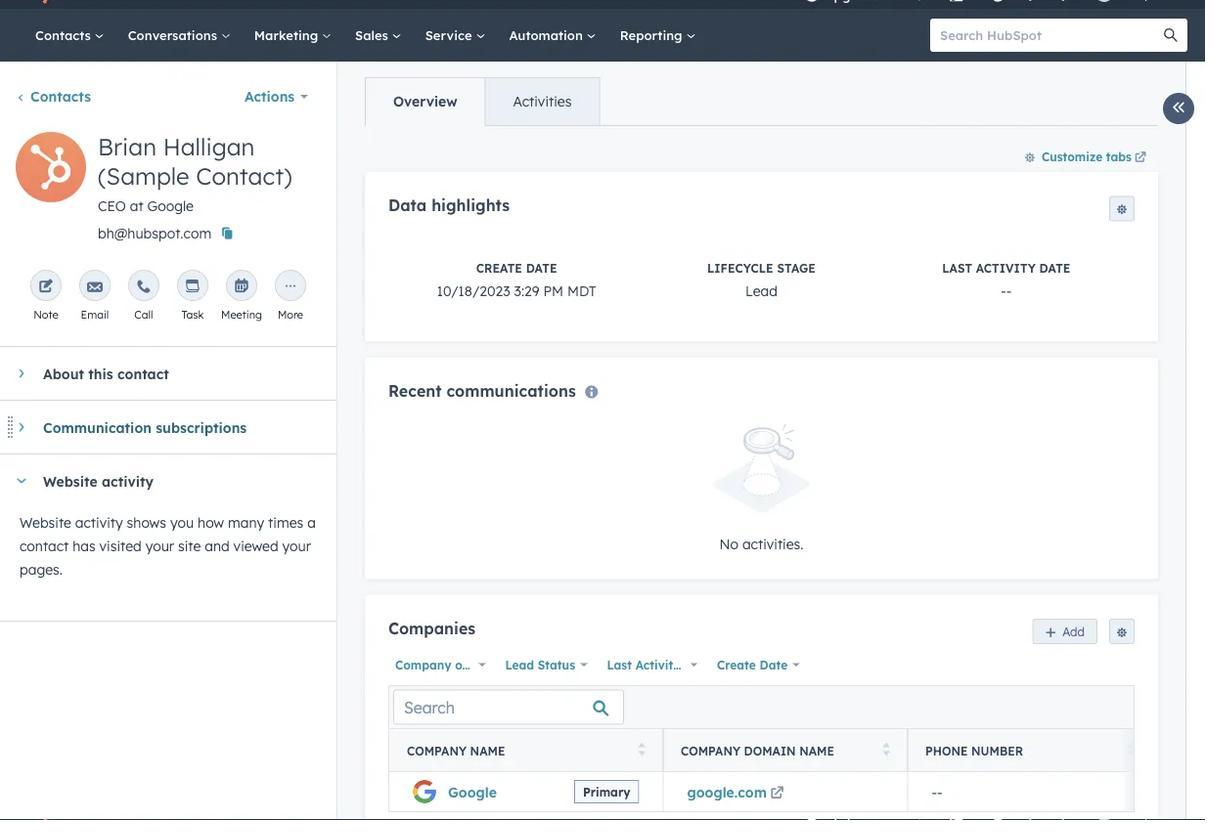 Task type: locate. For each thing, give the bounding box(es) containing it.
brian
[[98, 132, 157, 161]]

site
[[178, 538, 201, 555]]

help image
[[989, 0, 1007, 4]]

1 vertical spatial last
[[607, 658, 632, 673]]

link opens in a new window image
[[770, 787, 784, 801]]

contact)
[[196, 161, 292, 191]]

your down shows
[[145, 538, 174, 555]]

create inside create date 10/18/2023 3:29 pm mdt
[[476, 261, 522, 275]]

number
[[971, 744, 1023, 759]]

google link
[[448, 784, 497, 801]]

activities
[[513, 93, 572, 110]]

company up google.com
[[681, 744, 741, 759]]

at
[[130, 198, 143, 215]]

1 horizontal spatial lead
[[745, 282, 778, 299]]

2 your from the left
[[282, 538, 311, 555]]

communication subscriptions
[[43, 419, 247, 436]]

2 press to sort. element from the left
[[883, 743, 890, 760]]

0 horizontal spatial last
[[607, 658, 632, 673]]

link opens in a new window image
[[770, 787, 784, 801]]

overview
[[393, 93, 457, 110]]

0 vertical spatial contact
[[117, 365, 169, 382]]

company left name
[[407, 744, 467, 759]]

create up "10/18/2023"
[[476, 261, 522, 275]]

1 horizontal spatial contact
[[117, 365, 169, 382]]

create date 10/18/2023 3:29 pm mdt
[[437, 261, 596, 299]]

contact
[[117, 365, 169, 382], [20, 538, 69, 555]]

0 vertical spatial last
[[942, 261, 972, 275]]

0 vertical spatial caret image
[[19, 422, 24, 433]]

navigation
[[365, 77, 600, 126]]

last inside last activity date popup button
[[607, 658, 632, 673]]

google up bh@hubspot.com
[[147, 198, 194, 215]]

add button
[[1032, 619, 1098, 645]]

date inside popup button
[[760, 658, 788, 673]]

3 press to sort. element from the left
[[1127, 743, 1135, 760]]

0 horizontal spatial activity
[[636, 658, 680, 673]]

activities.
[[742, 536, 804, 553]]

contacts link up edit 'popup button'
[[16, 88, 91, 105]]

halligan
[[163, 132, 255, 161]]

google down name
[[448, 784, 497, 801]]

recent
[[388, 381, 442, 400]]

sales link
[[343, 9, 413, 62]]

press to sort. element for company name
[[638, 743, 646, 760]]

pages.
[[20, 562, 63, 579]]

website for website activity
[[43, 473, 97, 490]]

this
[[88, 365, 113, 382]]

1 horizontal spatial press to sort. image
[[1127, 743, 1135, 757]]

press to sort. element
[[638, 743, 646, 760], [883, 743, 890, 760], [1127, 743, 1135, 760]]

communication subscriptions button
[[0, 401, 309, 454]]

1 horizontal spatial your
[[282, 538, 311, 555]]

lead down lifecycle
[[745, 282, 778, 299]]

hubspot image
[[35, 0, 59, 5]]

activities button
[[485, 78, 599, 125]]

1 vertical spatial create
[[717, 658, 756, 673]]

activity for website activity
[[102, 473, 154, 490]]

stage
[[777, 261, 816, 275]]

activity up has
[[75, 515, 123, 532]]

company
[[395, 658, 451, 673], [407, 744, 467, 759], [681, 744, 741, 759]]

sales
[[355, 27, 392, 43]]

lead left status
[[505, 658, 534, 673]]

menu item
[[893, 0, 897, 9]]

website
[[43, 473, 97, 490], [20, 515, 71, 532]]

1 horizontal spatial last
[[942, 261, 972, 275]]

activity inside last activity date --
[[976, 261, 1036, 275]]

upgrade link
[[791, 0, 891, 9]]

activity inside popup button
[[636, 658, 680, 673]]

1 press to sort. image from the left
[[883, 743, 890, 757]]

1 press to sort. element from the left
[[638, 743, 646, 760]]

company down companies
[[395, 658, 451, 673]]

website inside dropdown button
[[43, 473, 97, 490]]

company inside company owner popup button
[[395, 658, 451, 673]]

0 horizontal spatial create
[[476, 261, 522, 275]]

marketplaces button
[[936, 0, 977, 9]]

contact right the this
[[117, 365, 169, 382]]

0 vertical spatial contacts
[[35, 27, 95, 43]]

communications
[[447, 381, 576, 400]]

status
[[538, 658, 575, 673]]

create
[[476, 261, 522, 275], [717, 658, 756, 673]]

2 horizontal spatial press to sort. element
[[1127, 743, 1135, 760]]

how
[[198, 515, 224, 532]]

0 vertical spatial lead
[[745, 282, 778, 299]]

reporting link
[[608, 9, 708, 62]]

you
[[170, 515, 194, 532]]

times
[[268, 515, 304, 532]]

-
[[1001, 282, 1006, 299], [1006, 282, 1012, 299], [932, 784, 937, 801], [937, 784, 943, 801]]

(sample
[[98, 161, 189, 191]]

company domain name
[[681, 744, 835, 759]]

caret image left website activity
[[16, 479, 27, 484]]

service
[[425, 27, 476, 43]]

communication
[[43, 419, 152, 436]]

press to sort. image for company domain name
[[883, 743, 890, 757]]

caret image
[[19, 422, 24, 433], [16, 479, 27, 484]]

your
[[145, 538, 174, 555], [282, 538, 311, 555]]

google.com
[[687, 784, 767, 801]]

menu
[[789, 0, 1182, 9]]

create date button
[[710, 653, 805, 678]]

automation link
[[497, 9, 608, 62]]

contacts link down hubspot link
[[23, 9, 116, 62]]

0 horizontal spatial contact
[[20, 538, 69, 555]]

Search HubSpot search field
[[930, 19, 1170, 52]]

name
[[470, 744, 505, 759]]

last
[[942, 261, 972, 275], [607, 658, 632, 673]]

activity
[[102, 473, 154, 490], [75, 515, 123, 532]]

1 vertical spatial lead
[[505, 658, 534, 673]]

2 press to sort. image from the left
[[1127, 743, 1135, 757]]

caret image inside communication subscriptions "dropdown button"
[[19, 422, 24, 433]]

google
[[147, 198, 194, 215], [448, 784, 497, 801]]

service link
[[413, 9, 497, 62]]

0 horizontal spatial press to sort. element
[[638, 743, 646, 760]]

0 horizontal spatial google
[[147, 198, 194, 215]]

contact up pages. at the bottom of page
[[20, 538, 69, 555]]

website inside the "website activity shows you how many times a contact has visited your site and viewed your pages."
[[20, 515, 71, 532]]

1 vertical spatial contact
[[20, 538, 69, 555]]

google.com link
[[687, 784, 788, 801]]

google inside brian halligan (sample contact) ceo at google
[[147, 198, 194, 215]]

contacts up edit 'popup button'
[[30, 88, 91, 105]]

0 vertical spatial google
[[147, 198, 194, 215]]

1 horizontal spatial google
[[448, 784, 497, 801]]

mdt
[[567, 282, 596, 299]]

0 horizontal spatial your
[[145, 538, 174, 555]]

activity
[[976, 261, 1036, 275], [636, 658, 680, 673]]

0 vertical spatial activity
[[102, 473, 154, 490]]

0 vertical spatial create
[[476, 261, 522, 275]]

activity for last activity date
[[636, 658, 680, 673]]

help button
[[981, 0, 1014, 9]]

activity up shows
[[102, 473, 154, 490]]

lead inside popup button
[[505, 658, 534, 673]]

navigation containing overview
[[365, 77, 600, 126]]

1 vertical spatial website
[[20, 515, 71, 532]]

1 horizontal spatial create
[[717, 658, 756, 673]]

press to sort. image
[[883, 743, 890, 757], [1127, 743, 1135, 757]]

1 vertical spatial caret image
[[16, 479, 27, 484]]

website activity shows you how many times a contact has visited your site and viewed your pages.
[[20, 515, 316, 579]]

notifications image
[[1055, 0, 1072, 4]]

0 vertical spatial website
[[43, 473, 97, 490]]

create inside popup button
[[717, 658, 756, 673]]

caret image down caret icon
[[19, 422, 24, 433]]

meeting image
[[234, 280, 249, 295]]

0 vertical spatial activity
[[976, 261, 1036, 275]]

1 horizontal spatial activity
[[976, 261, 1036, 275]]

contacts down hubspot link
[[35, 27, 95, 43]]

create for create date
[[717, 658, 756, 673]]

caret image inside "website activity" dropdown button
[[16, 479, 27, 484]]

hubspot link
[[23, 0, 73, 5]]

0 horizontal spatial lead
[[505, 658, 534, 673]]

settings link
[[1018, 0, 1043, 3]]

activity inside dropdown button
[[102, 473, 154, 490]]

search image
[[1164, 28, 1178, 42]]

website down communication
[[43, 473, 97, 490]]

tabs
[[1106, 149, 1132, 164]]

website up pages. at the bottom of page
[[20, 515, 71, 532]]

press to sort. image
[[638, 743, 646, 757]]

companies
[[388, 619, 476, 638]]

1 horizontal spatial press to sort. element
[[883, 743, 890, 760]]

website for website activity shows you how many times a contact has visited your site and viewed your pages.
[[20, 515, 71, 532]]

primary
[[583, 785, 630, 800]]

company owner
[[395, 658, 491, 673]]

search button
[[1154, 19, 1188, 52]]

activity inside the "website activity shows you how many times a contact has visited your site and viewed your pages."
[[75, 515, 123, 532]]

last inside last activity date --
[[942, 261, 972, 275]]

call image
[[136, 280, 152, 295]]

create right last activity date
[[717, 658, 756, 673]]

0 vertical spatial contacts link
[[23, 9, 116, 62]]

your down times on the bottom of page
[[282, 538, 311, 555]]

0 horizontal spatial press to sort. image
[[883, 743, 890, 757]]

1 vertical spatial activity
[[636, 658, 680, 673]]

1 vertical spatial activity
[[75, 515, 123, 532]]

and
[[205, 538, 230, 555]]

contacts
[[35, 27, 95, 43], [30, 88, 91, 105]]



Task type: vqa. For each thing, say whether or not it's contained in the screenshot.
to inside the Button
no



Task type: describe. For each thing, give the bounding box(es) containing it.
press to sort. element for company domain name
[[883, 743, 890, 760]]

overview button
[[366, 78, 485, 125]]

caret image
[[19, 368, 24, 380]]

last for last activity date
[[607, 658, 632, 673]]

Search search field
[[393, 690, 624, 726]]

subscriptions
[[156, 419, 247, 436]]

date inside popup button
[[684, 658, 712, 673]]

last for last activity date --
[[942, 261, 972, 275]]

conversations link
[[116, 9, 242, 62]]

more
[[278, 308, 303, 322]]

data highlights
[[388, 196, 510, 215]]

conversations
[[128, 27, 221, 43]]

1 your from the left
[[145, 538, 174, 555]]

shows
[[127, 515, 166, 532]]

upgrade image
[[803, 0, 821, 4]]

more image
[[283, 280, 298, 295]]

1 vertical spatial contacts
[[30, 88, 91, 105]]

settings image
[[1022, 0, 1039, 3]]

ceo
[[98, 198, 126, 215]]

last activity date button
[[600, 653, 712, 678]]

company for company domain name
[[681, 744, 741, 759]]

date inside last activity date --
[[1039, 261, 1071, 275]]

company owner button
[[388, 653, 491, 678]]

a
[[307, 515, 316, 532]]

name
[[799, 744, 835, 759]]

about this contact
[[43, 365, 169, 382]]

note
[[33, 308, 58, 322]]

website activity
[[43, 473, 154, 490]]

lead status
[[505, 658, 575, 673]]

calling icon button
[[899, 0, 932, 6]]

domain
[[744, 744, 796, 759]]

press to sort. image for phone number
[[1127, 743, 1135, 757]]

about this contact button
[[0, 347, 317, 400]]

company for company owner
[[395, 658, 451, 673]]

caret image for communication subscriptions
[[19, 422, 24, 433]]

date inside create date 10/18/2023 3:29 pm mdt
[[526, 261, 557, 275]]

contact inside the "website activity shows you how many times a contact has visited your site and viewed your pages."
[[20, 538, 69, 555]]

1 vertical spatial google
[[448, 784, 497, 801]]

last activity date --
[[942, 261, 1071, 299]]

10/18/2023
[[437, 282, 510, 299]]

highlights
[[432, 196, 510, 215]]

no
[[719, 536, 739, 553]]

calling icon image
[[907, 0, 924, 3]]

email
[[81, 308, 109, 322]]

lead inside lifecycle stage lead
[[745, 282, 778, 299]]

lifecycle stage lead
[[707, 261, 816, 299]]

email image
[[87, 280, 103, 295]]

automation
[[509, 27, 587, 43]]

phone
[[925, 744, 968, 759]]

website activity button
[[0, 455, 317, 508]]

company for company name
[[407, 744, 467, 759]]

create for create date 10/18/2023 3:29 pm mdt
[[476, 261, 522, 275]]

marketing link
[[242, 9, 343, 62]]

has
[[73, 538, 96, 555]]

meeting
[[221, 308, 262, 322]]

create date
[[717, 658, 788, 673]]

lifecycle
[[707, 261, 774, 275]]

notifications button
[[1047, 0, 1080, 9]]

press to sort. element for phone number
[[1127, 743, 1135, 760]]

actions
[[244, 88, 295, 105]]

about
[[43, 365, 84, 382]]

pm
[[543, 282, 564, 299]]

edit button
[[16, 132, 86, 209]]

marketing
[[254, 27, 322, 43]]

3:29
[[514, 282, 539, 299]]

task
[[181, 308, 204, 322]]

viewed
[[233, 538, 278, 555]]

data
[[388, 196, 427, 215]]

lead status button
[[498, 653, 592, 678]]

activity for website activity shows you how many times a contact has visited your site and viewed your pages.
[[75, 515, 123, 532]]

last activity date
[[607, 658, 712, 673]]

bh@hubspot.com
[[98, 225, 211, 242]]

company name
[[407, 744, 505, 759]]

actions button
[[232, 77, 321, 116]]

call
[[134, 308, 153, 322]]

note image
[[38, 280, 54, 295]]

owner
[[455, 658, 491, 673]]

activity for last activity date --
[[976, 261, 1036, 275]]

marketplaces image
[[948, 0, 965, 4]]

no activities. alert
[[388, 424, 1135, 556]]

customize
[[1042, 149, 1103, 164]]

recent communications
[[388, 381, 576, 400]]

add
[[1063, 624, 1085, 639]]

contact inside dropdown button
[[117, 365, 169, 382]]

task image
[[185, 280, 201, 295]]

customize tabs link
[[1015, 141, 1158, 172]]

1 vertical spatial contacts link
[[16, 88, 91, 105]]

caret image for website activity
[[16, 479, 27, 484]]

--
[[932, 784, 943, 801]]

visited
[[99, 538, 142, 555]]

many
[[228, 515, 264, 532]]

phone number
[[925, 744, 1023, 759]]

reporting
[[620, 27, 686, 43]]

brian halligan (sample contact) ceo at google
[[98, 132, 292, 215]]



